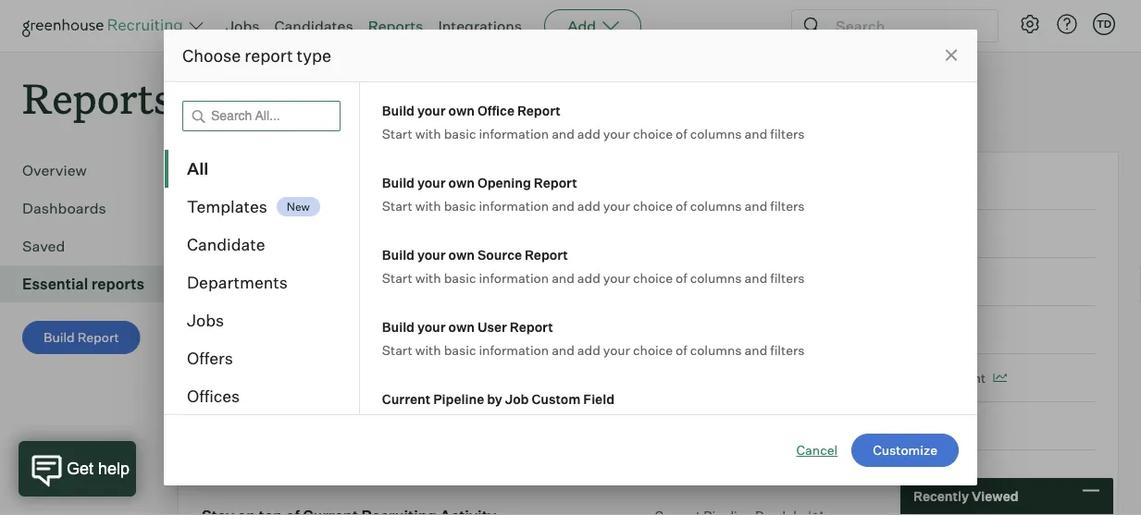 Task type: vqa. For each thing, say whether or not it's contained in the screenshot.
the 2022 Q4 column header
no



Task type: describe. For each thing, give the bounding box(es) containing it.
user
[[478, 319, 507, 335]]

choice for build your own office report
[[633, 125, 673, 142]]

with for build your own user report start with basic information and add your choice of columns and filters
[[415, 342, 441, 358]]

to for approve
[[689, 418, 701, 434]]

1 horizontal spatial by
[[786, 414, 801, 431]]

add for build your own office report
[[578, 125, 601, 142]]

are
[[324, 203, 344, 220]]

candidates link
[[275, 17, 353, 35]]

report for build your own source report
[[525, 247, 568, 263]]

choice for build your own source report
[[633, 270, 673, 286]]

build your own office report start with basic information and add your choice of columns and filters
[[382, 102, 805, 142]]

start for build your own opening report start with basic information and add your choice of columns and filters
[[382, 198, 413, 214]]

attainment inside understand goal and attainment metrics see how individuals are defining and accomplishing goals for their own personal and team development
[[356, 177, 438, 195]]

own for build your own opening report
[[449, 175, 475, 191]]

pipeline
[[735, 414, 783, 431]]

build inside 'button'
[[44, 330, 75, 346]]

build your own source report start with basic information and add your choice of columns and filters
[[382, 247, 805, 286]]

office
[[478, 102, 515, 119]]

current
[[535, 414, 579, 431]]

columns for build your own opening report start with basic information and add your choice of columns and filters
[[690, 198, 742, 214]]

report for build your own opening report
[[534, 175, 577, 191]]

choice for build your own opening report
[[633, 198, 673, 214]]

build for build your own opening report
[[382, 175, 415, 191]]

personal
[[230, 227, 283, 243]]

schedule
[[704, 370, 761, 386]]

information for opening
[[479, 198, 549, 214]]

reports
[[91, 275, 144, 294]]

td
[[1097, 18, 1112, 30]]

with for build your own office report start with basic information and add your choice of columns and filters
[[415, 125, 441, 142]]

overview link
[[22, 159, 163, 182]]

your left user on the left
[[417, 319, 446, 335]]

basic for opening
[[444, 198, 476, 214]]

goal up 'field'
[[887, 370, 915, 386]]

offers
[[187, 349, 233, 369]]

add
[[568, 17, 596, 35]]

cancel
[[797, 443, 838, 459]]

1 vertical spatial reports
[[22, 70, 172, 125]]

time to approve offer goal attainment
[[655, 418, 890, 434]]

your up build your own user report start with basic information and add your choice of columns and filters
[[604, 270, 630, 286]]

build your own opening report start with basic information and add your choice of columns and filters
[[382, 175, 805, 214]]

candidates
[[275, 17, 353, 35]]

integrations
[[438, 17, 522, 35]]

in
[[691, 414, 702, 431]]

icon chart image for time to schedule available candidate goal attainment
[[994, 374, 1007, 383]]

filters for build your own opening report start with basic information and add your choice of columns and filters
[[771, 198, 805, 214]]

your right their
[[604, 198, 630, 214]]

of for build your own user report
[[676, 342, 688, 358]]

filters for build your own user report start with basic information and add your choice of columns and filters
[[771, 342, 805, 358]]

understand goal and attainment metrics see how individuals are defining and accomplishing goals for their own personal and team development
[[202, 177, 599, 243]]

cancel link
[[797, 442, 838, 460]]

start for build your own user report start with basic information and add your choice of columns and filters
[[382, 342, 413, 358]]

templates
[[187, 197, 267, 217]]

1 horizontal spatial job
[[804, 414, 827, 431]]

choose report type dialog
[[164, 14, 978, 516]]

custom
[[532, 391, 581, 407]]

offer
[[758, 418, 788, 434]]

see
[[202, 203, 225, 220]]

columns for build your own source report start with basic information and add your choice of columns and filters
[[690, 270, 742, 286]]

metrics
[[441, 177, 496, 195]]

build for build your own source report
[[382, 247, 415, 263]]

start for build your own office report start with basic information and add your choice of columns and filters
[[382, 125, 413, 142]]

time to schedule available candidate goal attainment
[[655, 370, 986, 386]]

saved
[[22, 237, 65, 256]]

an
[[407, 414, 422, 431]]

basic for source
[[444, 270, 476, 286]]

recently
[[914, 489, 969, 505]]

your left office at the left of the page
[[417, 102, 446, 119]]

0 vertical spatial job
[[505, 391, 529, 407]]

essential
[[22, 275, 88, 294]]

icon chart link
[[655, 507, 1095, 516]]

the
[[512, 414, 532, 431]]

type
[[297, 45, 332, 66]]

goal right scorecards
[[823, 274, 851, 290]]

goal up cancel
[[791, 418, 819, 434]]

saved link
[[22, 235, 163, 258]]

to for schedule
[[689, 370, 701, 386]]

recently viewed
[[914, 489, 1019, 505]]

report inside 'build report' 'button'
[[77, 330, 119, 346]]

defining
[[346, 203, 396, 220]]

time for time to submit scorecards goal attainment
[[655, 274, 686, 290]]

greenhouse recruiting image
[[22, 15, 189, 37]]

new
[[287, 200, 310, 214]]

pipeline
[[433, 391, 484, 407]]

all
[[187, 159, 208, 179]]

choose
[[182, 45, 241, 66]]

candidates
[[621, 414, 688, 431]]

jobs link
[[226, 17, 260, 35]]

submit
[[704, 274, 748, 290]]

your up field
[[604, 342, 630, 358]]

information for user
[[479, 342, 549, 358]]

understand
[[202, 177, 287, 195]]

current pipeline by job custom field get an overview of all the current active candidates in your pipeline by job custom field
[[382, 391, 904, 431]]

choose report type
[[182, 45, 332, 66]]

reports link
[[368, 17, 423, 35]]

essential reports link
[[22, 273, 163, 296]]

essential reports
[[22, 275, 144, 294]]

of for build your own opening report
[[676, 198, 688, 214]]

start for build your own source report start with basic information and add your choice of columns and filters
[[382, 270, 413, 286]]

overview
[[22, 161, 87, 180]]

columns for build your own user report start with basic information and add your choice of columns and filters
[[690, 342, 742, 358]]



Task type: locate. For each thing, give the bounding box(es) containing it.
add up field
[[578, 342, 601, 358]]

candidate down see
[[187, 235, 265, 255]]

2 basic from the top
[[444, 198, 476, 214]]

attainment
[[356, 177, 438, 195], [853, 274, 922, 290], [918, 370, 986, 386], [822, 418, 890, 434]]

information for source
[[479, 270, 549, 286]]

3 information from the top
[[479, 270, 549, 286]]

report
[[517, 102, 561, 119], [534, 175, 577, 191], [525, 247, 568, 263], [510, 319, 553, 335], [77, 330, 119, 346]]

2 add from the top
[[578, 198, 601, 214]]

with inside build your own office report start with basic information and add your choice of columns and filters
[[415, 125, 441, 142]]

1 with from the top
[[415, 125, 441, 142]]

start inside build your own office report start with basic information and add your choice of columns and filters
[[382, 125, 413, 142]]

information
[[479, 125, 549, 142], [479, 198, 549, 214], [479, 270, 549, 286], [479, 342, 549, 358]]

0 vertical spatial jobs
[[226, 17, 260, 35]]

0 vertical spatial time
[[655, 274, 686, 290]]

columns for build your own office report start with basic information and add your choice of columns and filters
[[690, 125, 742, 142]]

of inside build your own office report start with basic information and add your choice of columns and filters
[[676, 125, 688, 142]]

start up development
[[382, 198, 413, 214]]

filters inside build your own source report start with basic information and add your choice of columns and filters
[[771, 270, 805, 286]]

1 horizontal spatial reports
[[368, 17, 423, 35]]

columns inside build your own user report start with basic information and add your choice of columns and filters
[[690, 342, 742, 358]]

add up build your own opening report start with basic information and add your choice of columns and filters
[[578, 125, 601, 142]]

individuals
[[256, 203, 321, 220]]

4 add from the top
[[578, 342, 601, 358]]

0 horizontal spatial reports
[[22, 70, 172, 125]]

own left user on the left
[[449, 319, 475, 335]]

columns inside build your own office report start with basic information and add your choice of columns and filters
[[690, 125, 742, 142]]

2 filters from the top
[[771, 198, 805, 214]]

jobs up offers
[[187, 311, 224, 331]]

1 columns from the top
[[690, 125, 742, 142]]

time to submit scorecards goal attainment link
[[655, 258, 1095, 307]]

1 horizontal spatial candidate
[[822, 370, 884, 386]]

choice up current pipeline by job custom field get an overview of all the current active candidates in your pipeline by job custom field
[[633, 342, 673, 358]]

source
[[478, 247, 522, 263]]

choice left submit
[[633, 270, 673, 286]]

1 vertical spatial job
[[804, 414, 827, 431]]

start down development
[[382, 270, 413, 286]]

1 time from the top
[[655, 274, 686, 290]]

all
[[496, 414, 510, 431]]

time left "in"
[[655, 418, 686, 434]]

report for build your own user report
[[510, 319, 553, 335]]

candidate up the custom
[[822, 370, 884, 386]]

build for build your own user report
[[382, 319, 415, 335]]

own left source
[[449, 247, 475, 263]]

of inside build your own opening report start with basic information and add your choice of columns and filters
[[676, 198, 688, 214]]

build inside build your own office report start with basic information and add your choice of columns and filters
[[382, 102, 415, 119]]

basic for office
[[444, 125, 476, 142]]

report for build your own office report
[[517, 102, 561, 119]]

3 filters from the top
[[771, 270, 805, 286]]

approve
[[704, 418, 756, 434]]

1 vertical spatial by
[[786, 414, 801, 431]]

of inside build your own user report start with basic information and add your choice of columns and filters
[[676, 342, 688, 358]]

start
[[382, 125, 413, 142], [382, 198, 413, 214], [382, 270, 413, 286], [382, 342, 413, 358]]

add inside build your own user report start with basic information and add your choice of columns and filters
[[578, 342, 601, 358]]

for
[[551, 203, 568, 220]]

customize button
[[852, 434, 959, 468]]

Search All... text field
[[182, 101, 341, 131]]

report down the for
[[525, 247, 568, 263]]

build inside build your own source report start with basic information and add your choice of columns and filters
[[382, 247, 415, 263]]

with inside build your own user report start with basic information and add your choice of columns and filters
[[415, 342, 441, 358]]

your up build your own opening report start with basic information and add your choice of columns and filters
[[604, 125, 630, 142]]

3 with from the top
[[415, 270, 441, 286]]

information inside build your own user report start with basic information and add your choice of columns and filters
[[479, 342, 549, 358]]

with up understand goal and attainment metrics see how individuals are defining and accomplishing goals for their own personal and team development
[[415, 125, 441, 142]]

basic down metrics on the top
[[444, 198, 476, 214]]

0 horizontal spatial by
[[487, 391, 503, 407]]

report right office at the left of the page
[[517, 102, 561, 119]]

4 basic from the top
[[444, 342, 476, 358]]

choice right their
[[633, 198, 673, 214]]

report up the for
[[534, 175, 577, 191]]

build down development
[[382, 247, 415, 263]]

with for build your own opening report start with basic information and add your choice of columns and filters
[[415, 198, 441, 214]]

choice for build your own user report
[[633, 342, 673, 358]]

choice up build your own opening report start with basic information and add your choice of columns and filters
[[633, 125, 673, 142]]

dashboards link
[[22, 197, 163, 220]]

opening
[[478, 175, 531, 191]]

choice inside build your own user report start with basic information and add your choice of columns and filters
[[633, 342, 673, 358]]

information inside build your own source report start with basic information and add your choice of columns and filters
[[479, 270, 549, 286]]

4 filters from the top
[[771, 342, 805, 358]]

basic inside build your own source report start with basic information and add your choice of columns and filters
[[444, 270, 476, 286]]

time left submit
[[655, 274, 686, 290]]

by up all
[[487, 391, 503, 407]]

time up current pipeline by job custom field get an overview of all the current active candidates in your pipeline by job custom field
[[655, 370, 686, 386]]

basic inside build your own opening report start with basic information and add your choice of columns and filters
[[444, 198, 476, 214]]

2 horizontal spatial icon chart image
[[994, 374, 1007, 383]]

add for build your own opening report
[[578, 198, 601, 214]]

your
[[417, 102, 446, 119], [604, 125, 630, 142], [417, 175, 446, 191], [604, 198, 630, 214], [417, 247, 446, 263], [604, 270, 630, 286], [417, 319, 446, 335], [604, 342, 630, 358], [705, 414, 732, 431]]

build
[[382, 102, 415, 119], [382, 175, 415, 191], [382, 247, 415, 263], [382, 319, 415, 335], [44, 330, 75, 346]]

td button
[[1093, 13, 1116, 35]]

information inside build your own office report start with basic information and add your choice of columns and filters
[[479, 125, 549, 142]]

build report button
[[22, 321, 140, 355]]

1 to from the top
[[689, 274, 701, 290]]

report inside build your own opening report start with basic information and add your choice of columns and filters
[[534, 175, 577, 191]]

information down source
[[479, 270, 549, 286]]

3 basic from the top
[[444, 270, 476, 286]]

candidate inside choose report type dialog
[[187, 235, 265, 255]]

0 vertical spatial reports
[[368, 17, 423, 35]]

1 vertical spatial jobs
[[187, 311, 224, 331]]

with for build your own source report start with basic information and add your choice of columns and filters
[[415, 270, 441, 286]]

scorecards
[[751, 274, 820, 290]]

report right user on the left
[[510, 319, 553, 335]]

of inside build your own source report start with basic information and add your choice of columns and filters
[[676, 270, 688, 286]]

2 choice from the top
[[633, 198, 673, 214]]

start inside build your own source report start with basic information and add your choice of columns and filters
[[382, 270, 413, 286]]

candidate
[[187, 235, 265, 255], [822, 370, 884, 386]]

time for time to approve offer goal attainment
[[655, 418, 686, 434]]

overview
[[424, 414, 478, 431]]

your down development
[[417, 247, 446, 263]]

columns
[[690, 125, 742, 142], [690, 198, 742, 214], [690, 270, 742, 286], [690, 342, 742, 358]]

goal
[[290, 177, 323, 195], [823, 274, 851, 290], [887, 370, 915, 386], [791, 418, 819, 434]]

of for build your own source report
[[676, 270, 688, 286]]

time for time to schedule available candidate goal attainment
[[655, 370, 686, 386]]

report down essential reports link
[[77, 330, 119, 346]]

your up accomplishing
[[417, 175, 446, 191]]

icon chart image
[[994, 374, 1007, 383], [898, 422, 912, 431], [809, 512, 823, 516]]

1 choice from the top
[[633, 125, 673, 142]]

start up understand goal and attainment metrics see how individuals are defining and accomplishing goals for their own personal and team development
[[382, 125, 413, 142]]

1 vertical spatial time
[[655, 370, 686, 386]]

1 vertical spatial icon chart image
[[898, 422, 912, 431]]

3 choice from the top
[[633, 270, 673, 286]]

2 start from the top
[[382, 198, 413, 214]]

choice inside build your own office report start with basic information and add your choice of columns and filters
[[633, 125, 673, 142]]

basic
[[444, 125, 476, 142], [444, 198, 476, 214], [444, 270, 476, 286], [444, 342, 476, 358]]

departments
[[187, 273, 288, 293]]

development
[[345, 227, 424, 243]]

Search text field
[[831, 12, 981, 39]]

3 start from the top
[[382, 270, 413, 286]]

own inside understand goal and attainment metrics see how individuals are defining and accomplishing goals for their own personal and team development
[[202, 227, 227, 243]]

0 horizontal spatial job
[[505, 391, 529, 407]]

start inside build your own user report start with basic information and add your choice of columns and filters
[[382, 342, 413, 358]]

1 information from the top
[[479, 125, 549, 142]]

filters inside build your own user report start with basic information and add your choice of columns and filters
[[771, 342, 805, 358]]

2 information from the top
[[479, 198, 549, 214]]

build up defining
[[382, 175, 415, 191]]

1 horizontal spatial jobs
[[226, 17, 260, 35]]

2 columns from the top
[[690, 198, 742, 214]]

integrations link
[[438, 17, 522, 35]]

information down user on the left
[[479, 342, 549, 358]]

columns inside build your own opening report start with basic information and add your choice of columns and filters
[[690, 198, 742, 214]]

add up build your own user report start with basic information and add your choice of columns and filters
[[578, 270, 601, 286]]

add for build your own user report
[[578, 342, 601, 358]]

with
[[415, 125, 441, 142], [415, 198, 441, 214], [415, 270, 441, 286], [415, 342, 441, 358]]

2 to from the top
[[689, 370, 701, 386]]

dashboards
[[22, 199, 106, 218]]

to left approve
[[689, 418, 701, 434]]

build inside build your own opening report start with basic information and add your choice of columns and filters
[[382, 175, 415, 191]]

with down development
[[415, 270, 441, 286]]

to
[[689, 274, 701, 290], [689, 370, 701, 386], [689, 418, 701, 434]]

icon chart image for time to approve offer goal attainment
[[898, 422, 912, 431]]

to for submit
[[689, 274, 701, 290]]

basic inside build your own user report start with basic information and add your choice of columns and filters
[[444, 342, 476, 358]]

3 to from the top
[[689, 418, 701, 434]]

add button
[[545, 9, 642, 43]]

basic down accomplishing
[[444, 270, 476, 286]]

by
[[487, 391, 503, 407], [786, 414, 801, 431]]

field
[[584, 391, 615, 407]]

2 vertical spatial icon chart image
[[809, 512, 823, 516]]

job up the
[[505, 391, 529, 407]]

time to submit scorecards goal attainment
[[655, 274, 922, 290]]

jobs inside choose report type dialog
[[187, 311, 224, 331]]

own up accomplishing
[[449, 175, 475, 191]]

goal up new
[[290, 177, 323, 195]]

of
[[676, 125, 688, 142], [676, 198, 688, 214], [676, 270, 688, 286], [676, 342, 688, 358], [481, 414, 493, 431]]

report
[[245, 45, 293, 66]]

4 columns from the top
[[690, 342, 742, 358]]

with up development
[[415, 198, 441, 214]]

3 columns from the top
[[690, 270, 742, 286]]

basic for user
[[444, 342, 476, 358]]

and
[[552, 125, 575, 142], [745, 125, 768, 142], [326, 177, 353, 195], [552, 198, 575, 214], [745, 198, 768, 214], [399, 203, 421, 220], [285, 227, 308, 243], [552, 270, 575, 286], [745, 270, 768, 286], [552, 342, 575, 358], [745, 342, 768, 358]]

1 filters from the top
[[771, 125, 805, 142]]

to left schedule
[[689, 370, 701, 386]]

basic inside build your own office report start with basic information and add your choice of columns and filters
[[444, 125, 476, 142]]

time
[[655, 274, 686, 290], [655, 370, 686, 386], [655, 418, 686, 434]]

report inside build your own source report start with basic information and add your choice of columns and filters
[[525, 247, 568, 263]]

filters inside build your own opening report start with basic information and add your choice of columns and filters
[[771, 198, 805, 214]]

accomplishing
[[424, 203, 513, 220]]

0 horizontal spatial candidate
[[187, 235, 265, 255]]

columns inside build your own source report start with basic information and add your choice of columns and filters
[[690, 270, 742, 286]]

4 start from the top
[[382, 342, 413, 358]]

own
[[449, 102, 475, 119], [449, 175, 475, 191], [202, 227, 227, 243], [449, 247, 475, 263], [449, 319, 475, 335]]

2 time from the top
[[655, 370, 686, 386]]

4 choice from the top
[[633, 342, 673, 358]]

viewed
[[972, 489, 1019, 505]]

0 vertical spatial to
[[689, 274, 701, 290]]

information down office at the left of the page
[[479, 125, 549, 142]]

own for build your own user report
[[449, 319, 475, 335]]

with inside build your own source report start with basic information and add your choice of columns and filters
[[415, 270, 441, 286]]

with up current
[[415, 342, 441, 358]]

jobs
[[226, 17, 260, 35], [187, 311, 224, 331]]

filters
[[771, 125, 805, 142], [771, 198, 805, 214], [771, 270, 805, 286], [771, 342, 805, 358]]

build report
[[44, 330, 119, 346]]

build inside build your own user report start with basic information and add your choice of columns and filters
[[382, 319, 415, 335]]

0 vertical spatial candidate
[[187, 235, 265, 255]]

build down 'reports' link
[[382, 102, 415, 119]]

how
[[228, 203, 253, 220]]

build down essential
[[44, 330, 75, 346]]

start up current
[[382, 342, 413, 358]]

2 vertical spatial time
[[655, 418, 686, 434]]

their
[[571, 203, 599, 220]]

1 add from the top
[[578, 125, 601, 142]]

reports down greenhouse recruiting image
[[22, 70, 172, 125]]

3 add from the top
[[578, 270, 601, 286]]

0 horizontal spatial icon chart image
[[809, 512, 823, 516]]

get
[[382, 414, 404, 431]]

information inside build your own opening report start with basic information and add your choice of columns and filters
[[479, 198, 549, 214]]

to left submit
[[689, 274, 701, 290]]

with inside build your own opening report start with basic information and add your choice of columns and filters
[[415, 198, 441, 214]]

start inside build your own opening report start with basic information and add your choice of columns and filters
[[382, 198, 413, 214]]

team
[[311, 227, 342, 243]]

time inside the time to submit scorecards goal attainment link
[[655, 274, 686, 290]]

configure image
[[1019, 13, 1042, 35]]

build for build your own office report
[[382, 102, 415, 119]]

information for office
[[479, 125, 549, 142]]

add for build your own source report
[[578, 270, 601, 286]]

report inside build your own office report start with basic information and add your choice of columns and filters
[[517, 102, 561, 119]]

goal inside understand goal and attainment metrics see how individuals are defining and accomplishing goals for their own personal and team development
[[290, 177, 323, 195]]

1 start from the top
[[382, 125, 413, 142]]

filters for build your own source report start with basic information and add your choice of columns and filters
[[771, 270, 805, 286]]

1 horizontal spatial icon chart image
[[898, 422, 912, 431]]

td button
[[1090, 9, 1119, 39]]

basic up "pipeline"
[[444, 342, 476, 358]]

own inside build your own office report start with basic information and add your choice of columns and filters
[[449, 102, 475, 119]]

own for build your own office report
[[449, 102, 475, 119]]

filters for build your own office report start with basic information and add your choice of columns and filters
[[771, 125, 805, 142]]

4 information from the top
[[479, 342, 549, 358]]

basic up metrics on the top
[[444, 125, 476, 142]]

add
[[578, 125, 601, 142], [578, 198, 601, 214], [578, 270, 601, 286], [578, 342, 601, 358]]

4 with from the top
[[415, 342, 441, 358]]

current
[[382, 391, 431, 407]]

add right the for
[[578, 198, 601, 214]]

available
[[764, 370, 819, 386]]

0 horizontal spatial jobs
[[187, 311, 224, 331]]

of for build your own office report
[[676, 125, 688, 142]]

own left office at the left of the page
[[449, 102, 475, 119]]

job up cancel
[[804, 414, 827, 431]]

own down see
[[202, 227, 227, 243]]

1 basic from the top
[[444, 125, 476, 142]]

active
[[582, 414, 618, 431]]

choice inside build your own opening report start with basic information and add your choice of columns and filters
[[633, 198, 673, 214]]

reports right "candidates"
[[368, 17, 423, 35]]

offices
[[187, 387, 240, 407]]

own inside build your own opening report start with basic information and add your choice of columns and filters
[[449, 175, 475, 191]]

0 vertical spatial by
[[487, 391, 503, 407]]

your inside current pipeline by job custom field get an overview of all the current active candidates in your pipeline by job custom field
[[705, 414, 732, 431]]

by right "pipeline"
[[786, 414, 801, 431]]

add inside build your own office report start with basic information and add your choice of columns and filters
[[578, 125, 601, 142]]

add inside build your own opening report start with basic information and add your choice of columns and filters
[[578, 198, 601, 214]]

3 time from the top
[[655, 418, 686, 434]]

1 vertical spatial candidate
[[822, 370, 884, 386]]

your right "in"
[[705, 414, 732, 431]]

build up current
[[382, 319, 415, 335]]

own for build your own source report
[[449, 247, 475, 263]]

add inside build your own source report start with basic information and add your choice of columns and filters
[[578, 270, 601, 286]]

customize
[[873, 443, 938, 459]]

build your own user report start with basic information and add your choice of columns and filters
[[382, 319, 805, 358]]

field
[[878, 414, 904, 431]]

own inside build your own user report start with basic information and add your choice of columns and filters
[[449, 319, 475, 335]]

goals
[[516, 203, 548, 220]]

report inside build your own user report start with basic information and add your choice of columns and filters
[[510, 319, 553, 335]]

own inside build your own source report start with basic information and add your choice of columns and filters
[[449, 247, 475, 263]]

information down the opening
[[479, 198, 549, 214]]

choice inside build your own source report start with basic information and add your choice of columns and filters
[[633, 270, 673, 286]]

2 with from the top
[[415, 198, 441, 214]]

filters inside build your own office report start with basic information and add your choice of columns and filters
[[771, 125, 805, 142]]

0 vertical spatial icon chart image
[[994, 374, 1007, 383]]

1 vertical spatial to
[[689, 370, 701, 386]]

of inside current pipeline by job custom field get an overview of all the current active candidates in your pipeline by job custom field
[[481, 414, 493, 431]]

custom
[[829, 414, 875, 431]]

2 vertical spatial to
[[689, 418, 701, 434]]

jobs up choose report type at top
[[226, 17, 260, 35]]



